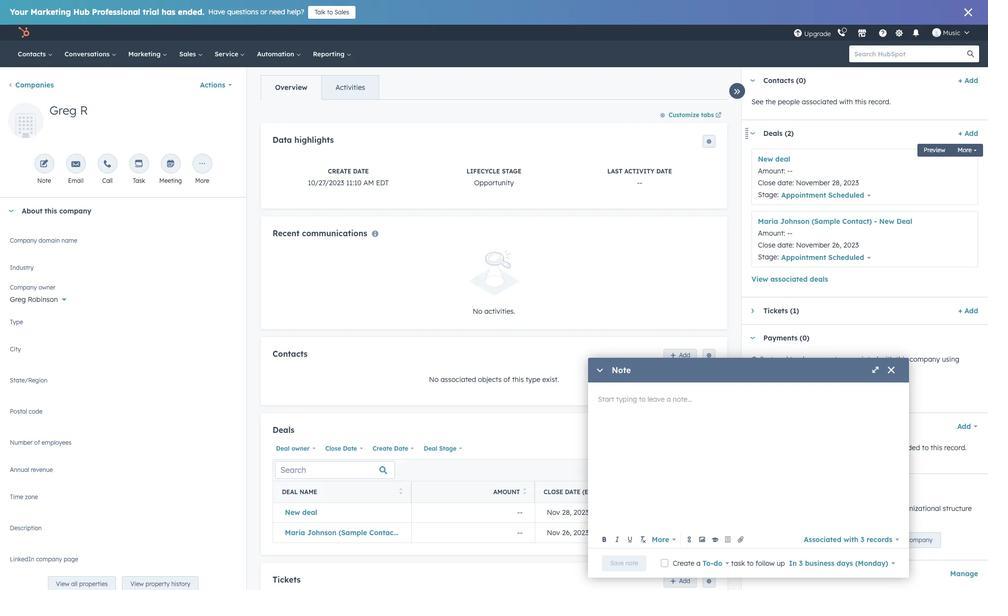 Task type: describe. For each thing, give the bounding box(es) containing it.
company for company domain name
[[10, 237, 37, 244]]

property
[[146, 580, 170, 588]]

greg for greg r
[[49, 103, 77, 118]]

about this company button
[[0, 198, 237, 224]]

task to follow up
[[730, 559, 788, 568]]

add inside "add a parent or child company to track the organizational structure for greg r."
[[752, 504, 765, 513]]

0 horizontal spatial record.
[[869, 97, 892, 106]]

0 horizontal spatial new deal
[[285, 508, 318, 517]]

associated with 3 records button
[[805, 533, 900, 546]]

expand dialog image
[[872, 367, 880, 375]]

this down contacts (0) dropdown button at the top right
[[856, 97, 867, 106]]

number of employees
[[10, 439, 72, 446]]

add parent company button
[[789, 532, 865, 548]]

your
[[10, 7, 28, 17]]

contacts (0) button
[[742, 67, 955, 94]]

view for view property history
[[131, 580, 144, 588]]

task
[[133, 177, 145, 184]]

deal for deal name
[[282, 488, 298, 496]]

to inside "add a parent or child company to track the organizational structure for greg r."
[[855, 504, 862, 513]]

0 horizontal spatial 26,
[[563, 528, 572, 537]]

no activities. alert
[[273, 250, 716, 317]]

greg r
[[49, 103, 88, 118]]

a for create
[[697, 559, 701, 568]]

see for see the files attached to your activities or uploaded to this record.
[[752, 443, 764, 452]]

caret image for payments (0)
[[750, 337, 756, 339]]

automation
[[257, 50, 296, 58]]

nov for nov 28, 2023 11:13 am est
[[547, 508, 561, 517]]

0 vertical spatial deal
[[776, 155, 791, 164]]

in 3 business days (monday)
[[790, 559, 889, 568]]

add button for tickets
[[664, 575, 697, 588]]

0 vertical spatial marketing
[[31, 7, 71, 17]]

parent inside add parent company button
[[811, 536, 829, 544]]

follow
[[756, 559, 775, 568]]

properties
[[79, 580, 108, 588]]

hubspot image
[[18, 27, 30, 39]]

last
[[608, 168, 623, 175]]

(sample for rightmost the maria johnson (sample contact) - new deal 'link'
[[812, 217, 841, 226]]

people
[[779, 97, 801, 106]]

contact) for rightmost the maria johnson (sample contact) - new deal 'link'
[[843, 217, 873, 226]]

appointment scheduled button for 26,
[[779, 253, 874, 263]]

notifications image
[[912, 29, 921, 38]]

manage link
[[951, 568, 979, 580]]

company owner
[[10, 284, 56, 291]]

this right uploaded
[[932, 443, 943, 452]]

history
[[171, 580, 191, 588]]

your
[[834, 443, 848, 452]]

date: for november 28, 2023
[[778, 178, 795, 187]]

appointment scheduled button for 28,
[[779, 190, 874, 200]]

1 horizontal spatial record.
[[945, 443, 968, 452]]

talk to sales
[[315, 8, 350, 16]]

in 3 business days (monday) button
[[790, 557, 896, 569]]

tabs
[[702, 111, 715, 119]]

parent inside "add a parent or child company to track the organizational structure for greg r."
[[773, 504, 795, 513]]

marketplaces image
[[858, 29, 867, 38]]

date for close date (edt)
[[566, 488, 581, 496]]

payments
[[764, 334, 798, 343]]

associated inside collect and track payments associated with this company using hubspot payments.
[[844, 355, 879, 364]]

2023 inside amount: -- close date: november 26, 2023
[[844, 241, 860, 250]]

2 horizontal spatial or
[[881, 443, 888, 452]]

(0) for contacts (0)
[[797, 76, 807, 85]]

contacts link
[[12, 41, 59, 67]]

code
[[29, 408, 43, 415]]

Time zone text field
[[10, 492, 237, 512]]

company inside collect and track payments associated with this company using hubspot payments.
[[910, 355, 941, 364]]

company domain name
[[10, 237, 77, 244]]

linkedin company page
[[10, 556, 78, 563]]

greg for greg robinson
[[10, 295, 26, 304]]

company for company owner
[[10, 284, 37, 291]]

meeting image
[[166, 160, 175, 169]]

maria for rightmost the maria johnson (sample contact) - new deal 'link'
[[759, 217, 779, 226]]

2 vertical spatial appointment
[[671, 528, 713, 537]]

1 horizontal spatial marketing
[[128, 50, 163, 58]]

add child company
[[880, 536, 933, 544]]

companies link
[[8, 81, 54, 89]]

State/Region text field
[[10, 375, 237, 395]]

create a
[[673, 559, 703, 568]]

+ add for deals (2)
[[959, 129, 979, 138]]

more image
[[198, 160, 207, 169]]

activity
[[625, 168, 655, 175]]

appointment scheduled for 28,
[[782, 191, 865, 200]]

playbooks
[[764, 569, 800, 578]]

attached
[[794, 443, 823, 452]]

menu containing music
[[793, 25, 977, 41]]

associated left objects
[[441, 375, 477, 384]]

preview button
[[918, 144, 953, 157]]

trial
[[143, 7, 159, 17]]

postal code
[[10, 408, 43, 415]]

close date (edt)
[[544, 488, 599, 496]]

amount: for new
[[759, 167, 786, 175]]

note image
[[40, 160, 49, 169]]

11:07
[[591, 528, 607, 537]]

child inside button
[[893, 536, 906, 544]]

greg robinson button
[[10, 290, 237, 306]]

2 vertical spatial contacts
[[273, 349, 308, 359]]

tickets for tickets (1)
[[764, 306, 789, 315]]

Search HubSpot search field
[[850, 45, 971, 62]]

amount: -- close date: november 26, 2023
[[759, 229, 860, 250]]

more for the more popup button within the group
[[959, 146, 973, 154]]

annual
[[10, 466, 29, 473]]

deal stage button
[[421, 442, 465, 455]]

activities button
[[322, 76, 379, 99]]

contact) for bottom the maria johnson (sample contact) - new deal 'link'
[[370, 528, 399, 537]]

search image
[[968, 50, 975, 57]]

deal stage
[[424, 445, 457, 452]]

1 vertical spatial of
[[34, 439, 40, 446]]

save
[[611, 559, 625, 567]]

amount: -- close date: november 28, 2023
[[759, 167, 860, 187]]

reporting link
[[307, 41, 358, 67]]

deal owner button
[[273, 442, 318, 455]]

employees
[[42, 439, 72, 446]]

robinson
[[28, 295, 58, 304]]

activities.
[[485, 307, 516, 316]]

collect
[[752, 355, 774, 364]]

City text field
[[10, 344, 237, 364]]

johnson for bottom the maria johnson (sample contact) - new deal 'link'
[[307, 528, 337, 537]]

Search search field
[[275, 461, 395, 479]]

opportunity
[[475, 179, 514, 187]]

save note button
[[602, 555, 647, 571]]

1 vertical spatial sales
[[179, 50, 198, 58]]

0 horizontal spatial more button
[[650, 533, 679, 546]]

overview
[[275, 83, 308, 92]]

no for no activities.
[[473, 307, 483, 316]]

scheduled for 26,
[[829, 253, 865, 262]]

0 vertical spatial note
[[37, 177, 51, 184]]

associated
[[805, 535, 842, 544]]

maria johnson (sample contact) - new deal for rightmost the maria johnson (sample contact) - new deal 'link'
[[759, 217, 913, 226]]

help button
[[875, 25, 892, 41]]

appointment for november 26, 2023
[[782, 253, 827, 262]]

owner for company owner
[[39, 284, 56, 291]]

am for 11:10
[[364, 179, 374, 187]]

+ add button for tickets (1)
[[959, 305, 979, 317]]

exist.
[[543, 375, 560, 384]]

greg robinson
[[10, 295, 58, 304]]

add inside add popup button
[[958, 422, 972, 431]]

add child company button
[[871, 532, 942, 548]]

to-
[[703, 559, 714, 568]]

Postal code text field
[[10, 406, 237, 426]]

talk to sales button
[[309, 6, 356, 19]]

view property history
[[131, 580, 191, 588]]

caret image for tickets (1)
[[752, 308, 754, 314]]

this left "type"
[[513, 375, 524, 384]]

marketplaces button
[[852, 25, 873, 41]]

about
[[22, 207, 43, 215]]

1 horizontal spatial maria johnson (sample contact) - new deal link
[[759, 217, 913, 226]]

deal name
[[282, 488, 318, 496]]

Annual revenue text field
[[10, 465, 237, 480]]

overview button
[[261, 76, 322, 99]]

this inside collect and track payments associated with this company using hubspot payments.
[[897, 355, 908, 364]]

stage: for amount: -- close date: november 26, 2023
[[759, 253, 779, 261]]

caret image for contacts (0)
[[750, 79, 756, 82]]

LinkedIn company page text field
[[10, 554, 237, 574]]

0 vertical spatial 3
[[861, 535, 865, 544]]

preview
[[925, 146, 946, 154]]

1 vertical spatial deal
[[303, 508, 318, 517]]

talk
[[315, 8, 326, 16]]

postal
[[10, 408, 27, 415]]

owner for deal owner
[[292, 445, 310, 452]]

notifications button
[[908, 25, 925, 41]]

1 horizontal spatial of
[[504, 375, 511, 384]]

email image
[[71, 160, 80, 169]]

deals for deals (2)
[[764, 129, 783, 138]]

add button for contacts
[[664, 349, 697, 362]]

view all properties link
[[48, 576, 116, 590]]

hubspot link
[[12, 27, 37, 39]]

Number of employees text field
[[10, 437, 237, 453]]

more for leftmost the more popup button
[[652, 535, 670, 544]]

last activity date --
[[608, 168, 673, 187]]

caret image for deals (2)
[[750, 132, 756, 135]]

industry
[[10, 264, 34, 271]]

track inside collect and track payments associated with this company using hubspot payments.
[[791, 355, 807, 364]]

calling icon button
[[834, 26, 850, 39]]

contacts for 'contacts' link
[[18, 50, 48, 58]]

date: for november 26, 2023
[[778, 241, 795, 250]]

task
[[732, 559, 746, 568]]

0 vertical spatial new deal
[[759, 155, 791, 164]]



Task type: locate. For each thing, give the bounding box(es) containing it.
1 + add from the top
[[959, 76, 979, 85]]

2 company from the top
[[10, 284, 37, 291]]

a
[[767, 504, 772, 513], [697, 559, 701, 568]]

linkedin
[[10, 556, 34, 563]]

1 -- from the top
[[518, 508, 523, 517]]

0 horizontal spatial new deal link
[[285, 508, 400, 517]]

0 horizontal spatial more
[[195, 177, 209, 184]]

view left all
[[56, 580, 70, 588]]

with inside collect and track payments associated with this company using hubspot payments.
[[881, 355, 895, 364]]

date inside popup button
[[394, 445, 409, 452]]

pipeline)
[[773, 528, 801, 537]]

11:13
[[591, 508, 606, 517]]

have
[[208, 7, 225, 16]]

greg robinson image
[[933, 28, 942, 37]]

3 + add from the top
[[959, 306, 979, 315]]

company inside "add a parent or child company to track the organizational structure for greg r."
[[823, 504, 853, 513]]

to left your at bottom
[[825, 443, 832, 452]]

associated up 'expand dialog' image
[[844, 355, 879, 364]]

2 see from the top
[[752, 443, 764, 452]]

0 horizontal spatial contact)
[[370, 528, 399, 537]]

1 vertical spatial appointment scheduled
[[782, 253, 865, 262]]

1 + from the top
[[959, 76, 963, 85]]

1 horizontal spatial contact)
[[843, 217, 873, 226]]

2 date: from the top
[[778, 241, 795, 250]]

date inside create date 10/27/2023 11:10 am edt
[[353, 168, 369, 175]]

deals for deals
[[273, 425, 295, 435]]

2 vertical spatial + add
[[959, 306, 979, 315]]

deal for deal stage
[[424, 445, 438, 452]]

owner left close date
[[292, 445, 310, 452]]

to right uploaded
[[923, 443, 930, 452]]

to right the talk
[[327, 8, 333, 16]]

date for create date
[[394, 445, 409, 452]]

(1)
[[791, 306, 800, 315]]

create left to-
[[673, 559, 695, 568]]

0 horizontal spatial 3
[[800, 559, 804, 568]]

0 horizontal spatial or
[[261, 7, 267, 16]]

1 amount: from the top
[[759, 167, 786, 175]]

caret image
[[8, 210, 14, 212], [750, 337, 756, 339]]

appointment for november 28, 2023
[[782, 191, 827, 200]]

group
[[918, 144, 984, 157]]

stage inside 'lifecycle stage opportunity'
[[502, 168, 522, 175]]

create right "close date" 'popup button' in the bottom of the page
[[373, 445, 393, 452]]

november for november 28, 2023
[[797, 178, 831, 187]]

view for view associated deals
[[752, 275, 769, 284]]

close inside "close date" 'popup button'
[[326, 445, 341, 452]]

1 vertical spatial record.
[[945, 443, 968, 452]]

child inside "add a parent or child company to track the organizational structure for greg r."
[[806, 504, 821, 513]]

1 horizontal spatial caret image
[[750, 337, 756, 339]]

deal down name
[[303, 508, 318, 517]]

a inside "add a parent or child company to track the organizational structure for greg r."
[[767, 504, 772, 513]]

manage
[[951, 569, 979, 578]]

deal down deals (2)
[[776, 155, 791, 164]]

am for 11:07
[[609, 528, 620, 537]]

upgrade
[[805, 29, 832, 37]]

-- for nov 26, 2023 11:07 am est
[[518, 528, 523, 537]]

deal
[[776, 155, 791, 164], [303, 508, 318, 517]]

1 horizontal spatial new deal
[[759, 155, 791, 164]]

nov for nov 26, 2023 11:07 am est
[[547, 528, 561, 537]]

payments (0)
[[764, 334, 810, 343]]

date: inside amount: -- close date: november 28, 2023
[[778, 178, 795, 187]]

10/27/2023
[[308, 179, 345, 187]]

2 vertical spatial greg
[[763, 516, 779, 525]]

1 horizontal spatial more button
[[952, 144, 984, 157]]

no inside alert
[[473, 307, 483, 316]]

amount: for maria
[[759, 229, 786, 238]]

to inside talk to sales button
[[327, 8, 333, 16]]

2 november from the top
[[797, 241, 831, 250]]

1 horizontal spatial parent
[[811, 536, 829, 544]]

associated inside view associated deals link
[[771, 275, 808, 284]]

1 horizontal spatial maria johnson (sample contact) - new deal
[[759, 217, 913, 226]]

1 horizontal spatial 28,
[[833, 178, 842, 187]]

maria johnson (sample contact) - new deal
[[759, 217, 913, 226], [285, 528, 440, 537]]

caret image inside deals (2) dropdown button
[[750, 132, 756, 135]]

1 horizontal spatial note
[[612, 365, 631, 375]]

2 vertical spatial or
[[797, 504, 804, 513]]

state/region
[[10, 377, 48, 384]]

date right activity
[[657, 168, 673, 175]]

with inside popup button
[[844, 535, 859, 544]]

appointment down amount: -- close date: november 26, 2023
[[782, 253, 827, 262]]

files
[[779, 443, 792, 452]]

collect and track payments associated with this company using hubspot payments.
[[752, 355, 960, 376]]

and
[[776, 355, 789, 364]]

company up greg robinson
[[10, 284, 37, 291]]

1 horizontal spatial greg
[[49, 103, 77, 118]]

sales inside button
[[335, 8, 350, 16]]

add a parent or child company to track the organizational structure for greg r.
[[752, 504, 973, 525]]

caret image inside contacts (0) dropdown button
[[750, 79, 756, 82]]

0 vertical spatial more
[[959, 146, 973, 154]]

1 vertical spatial more
[[195, 177, 209, 184]]

payments (0) button
[[742, 325, 975, 351]]

1 horizontal spatial more
[[652, 535, 670, 544]]

0 horizontal spatial child
[[806, 504, 821, 513]]

close inside amount: -- close date: november 26, 2023
[[759, 241, 776, 250]]

owner up robinson
[[39, 284, 56, 291]]

create for create date 10/27/2023 11:10 am edt
[[328, 168, 352, 175]]

parent up 'r.'
[[773, 504, 795, 513]]

greg left r
[[49, 103, 77, 118]]

3 + add button from the top
[[959, 305, 979, 317]]

1 + add button from the top
[[959, 75, 979, 86]]

2 vertical spatial +
[[959, 306, 963, 315]]

1 vertical spatial maria
[[285, 528, 305, 537]]

0 vertical spatial --
[[518, 508, 523, 517]]

appointment scheduled down amount: -- close date: november 28, 2023
[[782, 191, 865, 200]]

am right 11:07
[[609, 528, 620, 537]]

maria johnson (sample contact) - new deal for bottom the maria johnson (sample contact) - new deal 'link'
[[285, 528, 440, 537]]

caret image left deals (2)
[[750, 132, 756, 135]]

more button right preview
[[952, 144, 984, 157]]

est for nov 28, 2023 11:13 am est
[[621, 508, 633, 517]]

associated right people
[[803, 97, 838, 106]]

0 vertical spatial a
[[767, 504, 772, 513]]

close
[[759, 178, 776, 187], [759, 241, 776, 250], [326, 445, 341, 452], [544, 488, 564, 496]]

see for see the people associated with this record.
[[752, 97, 764, 106]]

2 vertical spatial am
[[609, 528, 620, 537]]

date inside last activity date --
[[657, 168, 673, 175]]

track inside "add a parent or child company to track the organizational structure for greg r."
[[864, 504, 880, 513]]

date up the 11:10
[[353, 168, 369, 175]]

1 horizontal spatial child
[[893, 536, 906, 544]]

3 left records
[[861, 535, 865, 544]]

am left edt
[[364, 179, 374, 187]]

1 vertical spatial create
[[373, 445, 393, 452]]

stage for deal stage
[[440, 445, 457, 452]]

greg left 'r.'
[[763, 516, 779, 525]]

communications
[[302, 229, 368, 238]]

tickets inside dropdown button
[[764, 306, 789, 315]]

create for create a
[[673, 559, 695, 568]]

highlights
[[295, 135, 334, 145]]

0 vertical spatial with
[[840, 97, 854, 106]]

est for nov 26, 2023 11:07 am est
[[622, 528, 634, 537]]

create inside create date 10/27/2023 11:10 am edt
[[328, 168, 352, 175]]

2 vertical spatial with
[[844, 535, 859, 544]]

stage: down amount: -- close date: november 28, 2023
[[759, 190, 779, 199]]

date for close date
[[343, 445, 357, 452]]

meeting
[[159, 177, 182, 184]]

navigation
[[261, 75, 380, 100]]

create up '10/27/2023'
[[328, 168, 352, 175]]

caret image inside tickets (1) dropdown button
[[752, 308, 754, 314]]

1 vertical spatial parent
[[811, 536, 829, 544]]

company
[[59, 207, 91, 215], [910, 355, 941, 364], [823, 504, 853, 513], [831, 536, 857, 544], [907, 536, 933, 544], [36, 556, 62, 563]]

0 vertical spatial maria johnson (sample contact) - new deal link
[[759, 217, 913, 226]]

close inside amount: -- close date: november 28, 2023
[[759, 178, 776, 187]]

owner inside popup button
[[292, 445, 310, 452]]

add button
[[664, 349, 697, 362], [664, 575, 697, 588]]

(0) up people
[[797, 76, 807, 85]]

email
[[68, 177, 84, 184]]

0 horizontal spatial create
[[328, 168, 352, 175]]

to right task
[[748, 559, 754, 568]]

parent up business
[[811, 536, 829, 544]]

or up pipeline)
[[797, 504, 804, 513]]

0 horizontal spatial view
[[56, 580, 70, 588]]

1 vertical spatial marketing
[[128, 50, 163, 58]]

stage inside popup button
[[440, 445, 457, 452]]

time zone
[[10, 493, 38, 501]]

1 see from the top
[[752, 97, 764, 106]]

no associated objects of this type exist.
[[429, 375, 560, 384]]

a left to-
[[697, 559, 701, 568]]

1 horizontal spatial johnson
[[781, 217, 810, 226]]

more button inside group
[[952, 144, 984, 157]]

2023 inside amount: -- close date: november 28, 2023
[[844, 178, 860, 187]]

-- for nov 28, 2023 11:13 am est
[[518, 508, 523, 517]]

a for add
[[767, 504, 772, 513]]

0 vertical spatial scheduled
[[829, 191, 865, 200]]

1 vertical spatial new deal link
[[285, 508, 400, 517]]

service
[[215, 50, 240, 58]]

1 horizontal spatial owner
[[292, 445, 310, 452]]

0 horizontal spatial johnson
[[307, 528, 337, 537]]

scheduled left (sales
[[715, 528, 749, 537]]

1 vertical spatial (sample
[[339, 528, 367, 537]]

deals left (2)
[[764, 129, 783, 138]]

(sample for bottom the maria johnson (sample contact) - new deal 'link'
[[339, 528, 367, 537]]

minimize dialog image
[[597, 367, 604, 375]]

create date 10/27/2023 11:10 am edt
[[308, 168, 389, 187]]

records
[[867, 535, 893, 544]]

deal
[[897, 217, 913, 226], [276, 445, 290, 452], [424, 445, 438, 452], [282, 488, 298, 496], [424, 528, 440, 537]]

sales right the talk
[[335, 8, 350, 16]]

2 horizontal spatial view
[[752, 275, 769, 284]]

date left the (edt)
[[566, 488, 581, 496]]

0 horizontal spatial greg
[[10, 295, 26, 304]]

menu
[[793, 25, 977, 41]]

1 vertical spatial --
[[518, 528, 523, 537]]

2 vertical spatial scheduled
[[715, 528, 749, 537]]

service link
[[209, 41, 251, 67]]

note down "note" icon
[[37, 177, 51, 184]]

scheduled for 28,
[[829, 191, 865, 200]]

november inside amount: -- close date: november 28, 2023
[[797, 178, 831, 187]]

stage for lifecycle stage opportunity
[[502, 168, 522, 175]]

november inside amount: -- close date: november 26, 2023
[[797, 241, 831, 250]]

marketing
[[31, 7, 71, 17], [128, 50, 163, 58]]

1 vertical spatial + add button
[[959, 128, 979, 139]]

0 vertical spatial +
[[959, 76, 963, 85]]

type
[[526, 375, 541, 384]]

playbooks button
[[742, 560, 947, 587]]

0 vertical spatial appointment scheduled button
[[779, 190, 874, 200]]

greg inside popup button
[[10, 295, 26, 304]]

0 horizontal spatial maria johnson (sample contact) - new deal link
[[285, 528, 440, 537]]

view inside 'link'
[[56, 580, 70, 588]]

1 vertical spatial with
[[881, 355, 895, 364]]

stage
[[502, 168, 522, 175], [440, 445, 457, 452]]

recent
[[273, 229, 300, 238]]

new deal down deal name
[[285, 508, 318, 517]]

johnson for rightmost the maria johnson (sample contact) - new deal 'link'
[[781, 217, 810, 226]]

call
[[102, 177, 113, 184]]

create inside create date popup button
[[373, 445, 393, 452]]

0 vertical spatial maria
[[759, 217, 779, 226]]

26, inside amount: -- close date: november 26, 2023
[[833, 241, 842, 250]]

date inside 'popup button'
[[343, 445, 357, 452]]

in
[[790, 559, 798, 568]]

see left files
[[752, 443, 764, 452]]

edt
[[376, 179, 389, 187]]

0 horizontal spatial of
[[34, 439, 40, 446]]

appointment scheduled for 26,
[[782, 253, 865, 262]]

2 -- from the top
[[518, 528, 523, 537]]

or left need
[[261, 7, 267, 16]]

press to sort. element for amount
[[523, 488, 527, 496]]

+ for deals (2)
[[959, 129, 963, 138]]

the inside "add a parent or child company to track the organizational structure for greg r."
[[882, 504, 893, 513]]

create for create date
[[373, 445, 393, 452]]

am right the 11:13
[[608, 508, 619, 517]]

1 horizontal spatial new deal link
[[759, 155, 791, 164]]

(0) inside dropdown button
[[797, 76, 807, 85]]

this inside dropdown button
[[45, 207, 57, 215]]

the left files
[[766, 443, 777, 452]]

need
[[269, 7, 285, 16]]

0 vertical spatial caret image
[[8, 210, 14, 212]]

with up close dialog icon
[[881, 355, 895, 364]]

amount: inside amount: -- close date: november 26, 2023
[[759, 229, 786, 238]]

new deal link down deals (2)
[[759, 155, 791, 164]]

(sales
[[751, 528, 771, 537]]

1 appointment scheduled from the top
[[782, 191, 865, 200]]

+ for contacts (0)
[[959, 76, 963, 85]]

to-do
[[703, 559, 723, 568]]

or right the 'activities'
[[881, 443, 888, 452]]

2 stage: from the top
[[759, 253, 779, 261]]

close image
[[965, 8, 973, 16]]

or inside your marketing hub professional trial has ended. have questions or need help?
[[261, 7, 267, 16]]

(0) for payments (0)
[[800, 334, 810, 343]]

press to sort. element right amount
[[523, 488, 527, 496]]

new deal down deals (2)
[[759, 155, 791, 164]]

0 horizontal spatial no
[[429, 375, 439, 384]]

caret image up collect
[[750, 337, 756, 339]]

help image
[[879, 29, 888, 38]]

settings link
[[894, 27, 906, 38]]

new deal link down name
[[285, 508, 400, 517]]

1 vertical spatial november
[[797, 241, 831, 250]]

+ add for tickets (1)
[[959, 306, 979, 315]]

appointment scheduled button up deals
[[779, 253, 874, 263]]

associated with 3 records
[[805, 535, 893, 544]]

1 horizontal spatial deals
[[764, 129, 783, 138]]

call image
[[103, 160, 112, 169]]

appointment scheduled button down amount: -- close date: november 28, 2023
[[779, 190, 874, 200]]

(0) inside dropdown button
[[800, 334, 810, 343]]

1 press to sort. element from the left
[[399, 488, 403, 496]]

view up tickets (1)
[[752, 275, 769, 284]]

conversations link
[[59, 41, 122, 67]]

(0) right payments
[[800, 334, 810, 343]]

2 appointment scheduled from the top
[[782, 253, 865, 262]]

caret image inside 'about this company' dropdown button
[[8, 210, 14, 212]]

this right about on the left top
[[45, 207, 57, 215]]

est right 11:07
[[622, 528, 634, 537]]

nov down close date (edt)
[[547, 508, 561, 517]]

child down organizational
[[893, 536, 906, 544]]

3 + from the top
[[959, 306, 963, 315]]

1 vertical spatial 3
[[800, 559, 804, 568]]

marketing down trial
[[128, 50, 163, 58]]

caret image
[[750, 79, 756, 82], [750, 132, 756, 135], [752, 308, 754, 314]]

0 vertical spatial contacts
[[18, 50, 48, 58]]

appointment down amount: -- close date: november 28, 2023
[[782, 191, 827, 200]]

(sample
[[812, 217, 841, 226], [339, 528, 367, 537]]

1 vertical spatial est
[[622, 528, 634, 537]]

view
[[752, 275, 769, 284], [56, 580, 70, 588], [131, 580, 144, 588]]

the for files
[[766, 443, 777, 452]]

a up (sales
[[767, 504, 772, 513]]

1 date: from the top
[[778, 178, 795, 187]]

maria up amount: -- close date: november 26, 2023
[[759, 217, 779, 226]]

date for create date 10/27/2023 11:10 am edt
[[353, 168, 369, 175]]

record. down contacts (0) dropdown button at the top right
[[869, 97, 892, 106]]

calling icon image
[[838, 29, 847, 38]]

1 vertical spatial add button
[[664, 575, 697, 588]]

2 appointment scheduled button from the top
[[779, 253, 874, 263]]

2 + from the top
[[959, 129, 963, 138]]

2 add button from the top
[[664, 575, 697, 588]]

1 horizontal spatial no
[[473, 307, 483, 316]]

new deal link
[[759, 155, 791, 164], [285, 508, 400, 517]]

of
[[504, 375, 511, 384], [34, 439, 40, 446]]

amount:
[[759, 167, 786, 175], [759, 229, 786, 238]]

date left deal stage
[[394, 445, 409, 452]]

with
[[840, 97, 854, 106], [881, 355, 895, 364], [844, 535, 859, 544]]

1 vertical spatial track
[[864, 504, 880, 513]]

caret image left about on the left top
[[8, 210, 14, 212]]

caret image for about this company
[[8, 210, 14, 212]]

+ add button for deals (2)
[[959, 128, 979, 139]]

maria down deal name
[[285, 528, 305, 537]]

save note
[[611, 559, 639, 567]]

deal for deal owner
[[276, 445, 290, 452]]

days
[[837, 559, 854, 568]]

this down payments (0) dropdown button
[[897, 355, 908, 364]]

task image
[[135, 160, 144, 169]]

0 vertical spatial parent
[[773, 504, 795, 513]]

to up associated with 3 records popup button
[[855, 504, 862, 513]]

contacts
[[18, 50, 48, 58], [764, 76, 795, 85], [273, 349, 308, 359]]

date: inside amount: -- close date: november 26, 2023
[[778, 241, 795, 250]]

press to sort. image
[[399, 488, 403, 495]]

1 vertical spatial scheduled
[[829, 253, 865, 262]]

1 vertical spatial company
[[10, 284, 37, 291]]

greg inside "add a parent or child company to track the organizational structure for greg r."
[[763, 516, 779, 525]]

nov down nov 28, 2023 11:13 am est
[[547, 528, 561, 537]]

1 vertical spatial caret image
[[750, 132, 756, 135]]

tickets for tickets
[[273, 575, 301, 584]]

data
[[273, 135, 292, 145]]

+ for tickets (1)
[[959, 306, 963, 315]]

0 horizontal spatial sales
[[179, 50, 198, 58]]

the for people
[[766, 97, 777, 106]]

marketing left hub in the top of the page
[[31, 7, 71, 17]]

1 add button from the top
[[664, 349, 697, 362]]

johnson up amount: -- close date: november 26, 2023
[[781, 217, 810, 226]]

view associated deals
[[752, 275, 829, 284]]

record. down add popup button
[[945, 443, 968, 452]]

am for 11:13
[[608, 508, 619, 517]]

press to sort. image
[[523, 488, 527, 495]]

deal owner
[[276, 445, 310, 452]]

parent
[[773, 504, 795, 513], [811, 536, 829, 544]]

track up records
[[864, 504, 880, 513]]

2 press to sort. element from the left
[[523, 488, 527, 496]]

with up days
[[844, 535, 859, 544]]

deals up 'deal owner'
[[273, 425, 295, 435]]

amount: inside amount: -- close date: november 28, 2023
[[759, 167, 786, 175]]

1 company from the top
[[10, 237, 37, 244]]

0 vertical spatial johnson
[[781, 217, 810, 226]]

no for no associated objects of this type exist.
[[429, 375, 439, 384]]

maria for bottom the maria johnson (sample contact) - new deal 'link'
[[285, 528, 305, 537]]

1 horizontal spatial view
[[131, 580, 144, 588]]

november for november 26, 2023
[[797, 241, 831, 250]]

2 + add button from the top
[[959, 128, 979, 139]]

track up payments.
[[791, 355, 807, 364]]

lifecycle stage opportunity
[[467, 168, 522, 187]]

about this company
[[22, 207, 91, 215]]

associated left deals
[[771, 275, 808, 284]]

stage: for amount: -- close date: november 28, 2023
[[759, 190, 779, 199]]

caret image inside payments (0) dropdown button
[[750, 337, 756, 339]]

1 horizontal spatial or
[[797, 504, 804, 513]]

scheduled down amount: -- close date: november 28, 2023
[[829, 191, 865, 200]]

more button
[[952, 144, 984, 157], [650, 533, 679, 546]]

add inside add child company button
[[880, 536, 891, 544]]

note right minimize dialog icon
[[612, 365, 631, 375]]

group containing preview
[[918, 144, 984, 157]]

1 vertical spatial a
[[697, 559, 701, 568]]

2 amount: from the top
[[759, 229, 786, 238]]

see left people
[[752, 97, 764, 106]]

contacts inside dropdown button
[[764, 76, 795, 85]]

28, inside amount: -- close date: november 28, 2023
[[833, 178, 842, 187]]

0 vertical spatial sales
[[335, 8, 350, 16]]

more inside group
[[959, 146, 973, 154]]

2 nov from the top
[[547, 528, 561, 537]]

1 vertical spatial +
[[959, 129, 963, 138]]

am inside create date 10/27/2023 11:10 am edt
[[364, 179, 374, 187]]

2 horizontal spatial create
[[673, 559, 695, 568]]

0 horizontal spatial note
[[37, 177, 51, 184]]

professional
[[92, 7, 140, 17]]

view all properties
[[56, 580, 108, 588]]

deals inside dropdown button
[[764, 129, 783, 138]]

annual revenue
[[10, 466, 53, 473]]

view for view all properties
[[56, 580, 70, 588]]

0 vertical spatial stage:
[[759, 190, 779, 199]]

press to sort. element for deal name
[[399, 488, 403, 496]]

1 vertical spatial owner
[[292, 445, 310, 452]]

Description text field
[[10, 523, 237, 543]]

press to sort. element
[[399, 488, 403, 496], [523, 488, 527, 496]]

0 vertical spatial maria johnson (sample contact) - new deal
[[759, 217, 913, 226]]

2 vertical spatial more
[[652, 535, 670, 544]]

johnson down name
[[307, 528, 337, 537]]

note
[[626, 559, 639, 567]]

close dialog image
[[888, 367, 896, 375]]

press to sort. element down create date popup button
[[399, 488, 403, 496]]

0 vertical spatial + add
[[959, 76, 979, 85]]

0 vertical spatial stage
[[502, 168, 522, 175]]

caret image left contacts (0)
[[750, 79, 756, 82]]

1 nov from the top
[[547, 508, 561, 517]]

the left people
[[766, 97, 777, 106]]

1 appointment scheduled button from the top
[[779, 190, 874, 200]]

to-do button
[[703, 557, 730, 569]]

1 november from the top
[[797, 178, 831, 187]]

add inside add parent company button
[[798, 536, 809, 544]]

close date
[[326, 445, 357, 452]]

0 vertical spatial 26,
[[833, 241, 842, 250]]

appointment up create a at the right bottom
[[671, 528, 713, 537]]

0 vertical spatial owner
[[39, 284, 56, 291]]

0 vertical spatial date:
[[778, 178, 795, 187]]

note
[[37, 177, 51, 184], [612, 365, 631, 375]]

upgrade image
[[794, 29, 803, 38]]

2 + add from the top
[[959, 129, 979, 138]]

greg down company owner
[[10, 295, 26, 304]]

of right objects
[[504, 375, 511, 384]]

2 horizontal spatial more
[[959, 146, 973, 154]]

more
[[959, 146, 973, 154], [195, 177, 209, 184], [652, 535, 670, 544]]

music
[[944, 29, 961, 37]]

uploaded
[[890, 443, 921, 452]]

recent communications
[[273, 229, 368, 238]]

0 vertical spatial am
[[364, 179, 374, 187]]

1 stage: from the top
[[759, 190, 779, 199]]

the left organizational
[[882, 504, 893, 513]]

with down contacts (0) dropdown button at the top right
[[840, 97, 854, 106]]

0 vertical spatial (sample
[[812, 217, 841, 226]]

company inside dropdown button
[[59, 207, 91, 215]]

navigation containing overview
[[261, 75, 380, 100]]

+ add button for contacts (0)
[[959, 75, 979, 86]]

1 vertical spatial maria johnson (sample contact) - new deal link
[[285, 528, 440, 537]]

date:
[[778, 178, 795, 187], [778, 241, 795, 250]]

edit button
[[8, 103, 43, 142]]

+ add for contacts (0)
[[959, 76, 979, 85]]

date up search search field
[[343, 445, 357, 452]]

settings image
[[896, 29, 905, 38]]

stage: up view associated deals
[[759, 253, 779, 261]]

1 vertical spatial more button
[[650, 533, 679, 546]]

more button up create a at the right bottom
[[650, 533, 679, 546]]

1 vertical spatial johnson
[[307, 528, 337, 537]]

of right number
[[34, 439, 40, 446]]

data highlights
[[273, 135, 334, 145]]

number
[[10, 439, 33, 446]]

view left property
[[131, 580, 144, 588]]

name
[[62, 237, 77, 244]]

1 vertical spatial or
[[881, 443, 888, 452]]

zone
[[25, 493, 38, 501]]

0 vertical spatial new deal link
[[759, 155, 791, 164]]

create
[[328, 168, 352, 175], [373, 445, 393, 452], [673, 559, 695, 568]]

scheduled down amount: -- close date: november 26, 2023
[[829, 253, 865, 262]]

3 right in
[[800, 559, 804, 568]]

caret image left tickets (1)
[[752, 308, 754, 314]]

contacts for contacts (0)
[[764, 76, 795, 85]]

or inside "add a parent or child company to track the organizational structure for greg r."
[[797, 504, 804, 513]]

0 horizontal spatial 28,
[[563, 508, 572, 517]]



Task type: vqa. For each thing, say whether or not it's contained in the screenshot.
the Phone Number
no



